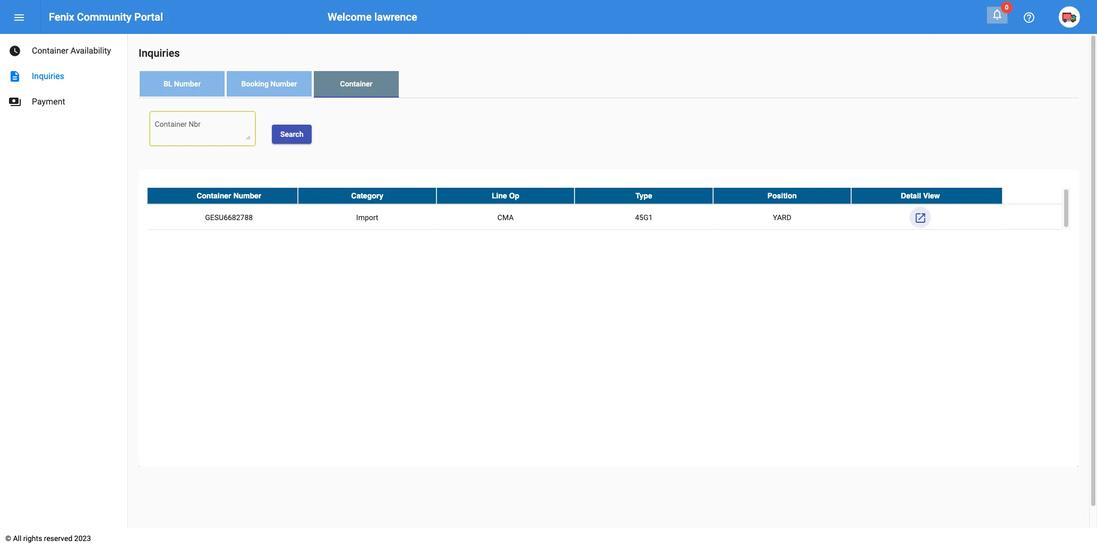 Task type: vqa. For each thing, say whether or not it's contained in the screenshot.
the 10- corresponding to 2023-10-03 09:04
no



Task type: locate. For each thing, give the bounding box(es) containing it.
booking number tab panel
[[139, 98, 1079, 467]]

1 vertical spatial container
[[340, 80, 372, 88]]

welcome lawrence
[[328, 11, 417, 23]]

no color image up payments
[[8, 70, 21, 83]]

no color image left help_outline popup button
[[991, 8, 1004, 21]]

number
[[174, 80, 201, 88], [270, 80, 297, 88], [233, 192, 261, 200]]

portal
[[134, 11, 163, 23]]

no color image containing description
[[8, 70, 21, 83]]

0 horizontal spatial number
[[174, 80, 201, 88]]

no color image down detail view
[[914, 212, 927, 225]]

no color image containing menu
[[13, 11, 25, 24]]

container inside column header
[[197, 192, 231, 200]]

number for container number
[[233, 192, 261, 200]]

row
[[147, 188, 1062, 204]]

payments
[[8, 96, 21, 108]]

community
[[77, 11, 132, 23]]

yard
[[773, 213, 791, 222]]

number for booking number
[[270, 80, 297, 88]]

no color image
[[8, 70, 21, 83], [914, 212, 927, 225]]

0 vertical spatial container
[[32, 46, 68, 56]]

no color image for menu "button"
[[13, 11, 25, 24]]

1 horizontal spatial number
[[233, 192, 261, 200]]

watch_later
[[8, 45, 21, 57]]

no color image up the description
[[8, 45, 21, 57]]

container number column header
[[147, 188, 298, 204]]

no color image for notifications_none popup button
[[991, 8, 1004, 21]]

1 horizontal spatial container
[[197, 192, 231, 200]]

lawrence
[[374, 11, 417, 23]]

©
[[5, 535, 11, 543]]

position column header
[[713, 188, 851, 204]]

no color image up watch_later
[[13, 11, 25, 24]]

payment
[[32, 97, 65, 107]]

None text field
[[155, 121, 250, 140]]

welcome
[[328, 11, 372, 23]]

no color image down the description
[[8, 96, 21, 108]]

0 horizontal spatial inquiries
[[32, 71, 64, 81]]

detail view
[[901, 192, 940, 200]]

line op
[[492, 192, 519, 200]]

2 horizontal spatial container
[[340, 80, 372, 88]]

notifications_none
[[991, 8, 1004, 21]]

container for container number
[[197, 192, 231, 200]]

number up gesu6682788
[[233, 192, 261, 200]]

container
[[32, 46, 68, 56], [340, 80, 372, 88], [197, 192, 231, 200]]

help_outline
[[1023, 11, 1035, 24]]

menu button
[[8, 6, 30, 28]]

1 horizontal spatial inquiries
[[139, 47, 180, 59]]

row containing container number
[[147, 188, 1062, 204]]

number inside container number column header
[[233, 192, 261, 200]]

search
[[280, 130, 303, 138]]

no color image inside help_outline popup button
[[1023, 11, 1035, 24]]

op
[[509, 192, 519, 200]]

booking number
[[241, 80, 297, 88]]

gesu6682788
[[205, 213, 253, 222]]

all
[[13, 535, 21, 543]]

availability
[[71, 46, 111, 56]]

1 horizontal spatial no color image
[[914, 212, 927, 225]]

no color image inside menu "button"
[[13, 11, 25, 24]]

0 vertical spatial no color image
[[8, 70, 21, 83]]

no color image right notifications_none popup button
[[1023, 11, 1035, 24]]

open_in_new row
[[147, 204, 1062, 231]]

container for container
[[340, 80, 372, 88]]

fenix
[[49, 11, 74, 23]]

reserved
[[44, 535, 72, 543]]

number right booking
[[270, 80, 297, 88]]

inquiries up the "bl"
[[139, 47, 180, 59]]

inquiries up the payment
[[32, 71, 64, 81]]

no color image containing help_outline
[[1023, 11, 1035, 24]]

no color image
[[991, 8, 1004, 21], [13, 11, 25, 24], [1023, 11, 1035, 24], [8, 45, 21, 57], [8, 96, 21, 108]]

0 vertical spatial inquiries
[[139, 47, 180, 59]]

navigation containing watch_later
[[0, 34, 127, 115]]

0 horizontal spatial container
[[32, 46, 68, 56]]

import
[[356, 213, 378, 222]]

no color image containing notifications_none
[[991, 8, 1004, 21]]

0 horizontal spatial no color image
[[8, 70, 21, 83]]

2 horizontal spatial number
[[270, 80, 297, 88]]

type
[[635, 192, 652, 200]]

inquiries
[[139, 47, 180, 59], [32, 71, 64, 81]]

navigation
[[0, 34, 127, 115]]

number right the "bl"
[[174, 80, 201, 88]]

no color image inside notifications_none popup button
[[991, 8, 1004, 21]]

no color image containing open_in_new
[[914, 212, 927, 225]]

2 vertical spatial container
[[197, 192, 231, 200]]

1 vertical spatial no color image
[[914, 212, 927, 225]]



Task type: describe. For each thing, give the bounding box(es) containing it.
no color image inside open_in_new button
[[914, 212, 927, 225]]

1 vertical spatial inquiries
[[32, 71, 64, 81]]

open_in_new
[[914, 212, 927, 225]]

bl number tab panel
[[139, 98, 1079, 467]]

category
[[351, 192, 383, 200]]

© all rights reserved 2023
[[5, 535, 91, 543]]

view
[[923, 192, 940, 200]]

menu
[[13, 11, 25, 24]]

type column header
[[575, 188, 713, 204]]

no color image containing watch_later
[[8, 45, 21, 57]]

search button
[[272, 125, 312, 144]]

detail view column header
[[851, 188, 1002, 204]]

bl number
[[164, 80, 201, 88]]

line op column header
[[436, 188, 575, 204]]

open_in_new grid
[[147, 188, 1070, 231]]

position
[[768, 192, 797, 200]]

notifications_none button
[[987, 6, 1008, 24]]

description
[[8, 70, 21, 83]]

container for container availability
[[32, 46, 68, 56]]

cma
[[497, 213, 514, 222]]

category column header
[[298, 188, 436, 204]]

open_in_new button
[[910, 207, 931, 228]]

rights
[[23, 535, 42, 543]]

no color image for help_outline popup button
[[1023, 11, 1035, 24]]

45g1
[[635, 213, 653, 222]]

detail
[[901, 192, 921, 200]]

container number
[[197, 192, 261, 200]]

help_outline button
[[1018, 6, 1040, 28]]

container availability
[[32, 46, 111, 56]]

no color image containing payments
[[8, 96, 21, 108]]

2023
[[74, 535, 91, 543]]

fenix community portal
[[49, 11, 163, 23]]

line
[[492, 192, 507, 200]]

booking
[[241, 80, 269, 88]]

row inside open_in_new grid
[[147, 188, 1062, 204]]

bl
[[164, 80, 172, 88]]

number for bl number
[[174, 80, 201, 88]]



